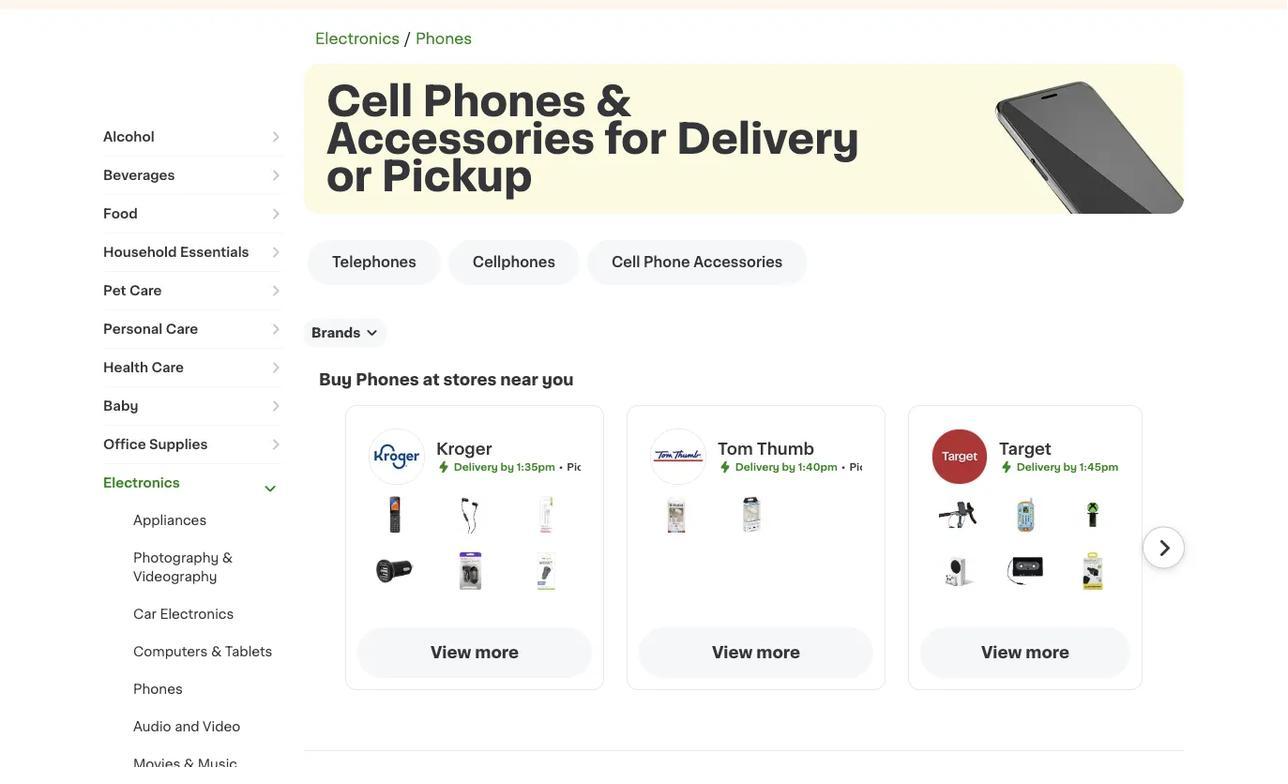 Task type: describe. For each thing, give the bounding box(es) containing it.
view more for target
[[981, 645, 1070, 661]]

food
[[103, 207, 138, 221]]

cell phone accessories link
[[587, 240, 807, 285]]

computers
[[133, 646, 208, 659]]

tracfone alcatel myflip 2 4gb prepaid phone - black image
[[376, 496, 414, 534]]

cell phone accessories
[[612, 256, 783, 269]]

& for photography & videography
[[222, 552, 233, 565]]

audio and video link
[[133, 721, 241, 734]]

photography & videography
[[133, 552, 233, 584]]

car electronics link
[[133, 608, 234, 621]]

health care link
[[103, 349, 282, 387]]

target
[[999, 441, 1052, 457]]

cell for cell phone accessories
[[612, 256, 640, 269]]

more for target
[[1026, 645, 1070, 661]]

household essentials
[[103, 246, 249, 259]]

view more link for target
[[921, 628, 1131, 678]]

more for tom thumb
[[757, 645, 800, 661]]

health care
[[103, 361, 184, 374]]

view more button for tom thumb
[[639, 628, 874, 678]]

tablets
[[225, 646, 272, 659]]

delivery for delivery by 1:35pm
[[454, 462, 498, 472]]

videography
[[133, 571, 217, 584]]

view for tom thumb
[[712, 645, 753, 661]]

1 horizontal spatial accessories
[[694, 256, 783, 269]]

baby link
[[103, 388, 282, 425]]

delivery by 1:45pm
[[1017, 462, 1119, 472]]

kroger image
[[369, 429, 425, 485]]

1:35pm
[[517, 462, 555, 472]]

cell for cell phones & accessories for delivery or pickup
[[327, 81, 413, 122]]

tom thumb
[[718, 441, 815, 457]]

stowaway 900 cell phone mount - black image
[[939, 496, 977, 534]]

stores
[[443, 372, 497, 388]]

computers & tablets link
[[133, 646, 272, 659]]

audio
[[133, 721, 171, 734]]

supplies
[[149, 438, 208, 451]]

for
[[605, 119, 667, 159]]

allied lightning cable & dual port usb car charger image
[[452, 553, 490, 590]]

electronics for electronics / phones
[[315, 31, 400, 46]]

video
[[203, 721, 241, 734]]

thumb
[[757, 441, 815, 457]]

by for kroger
[[501, 462, 514, 472]]

household essentials link
[[103, 234, 282, 271]]

by for tom thumb
[[782, 462, 796, 472]]

scosche black cassette adapter for ipod mp3 & iphone with usb car charger image
[[1007, 553, 1044, 590]]

baby
[[103, 400, 138, 413]]

cell phones & accessories for delivery or pickup
[[327, 81, 860, 197]]

• for kroger
[[559, 462, 563, 472]]

tom
[[718, 441, 753, 457]]

audio and video
[[133, 721, 241, 734]]

telephones link
[[308, 240, 441, 285]]

tom thumb image
[[650, 429, 707, 485]]

view more button for target
[[921, 628, 1131, 678]]

delivery inside cell phones & accessories for delivery or pickup
[[677, 119, 860, 159]]

/
[[405, 31, 411, 46]]

electronics for electronics
[[103, 477, 180, 490]]

and
[[175, 721, 199, 734]]

photography & videography link
[[133, 552, 233, 584]]

computers & tablets
[[133, 646, 272, 659]]

1 vertical spatial phones link
[[133, 683, 183, 696]]

brands button
[[304, 319, 386, 347]]

telephones
[[332, 256, 416, 269]]

phones inside cell phones & accessories for delivery or pickup
[[423, 81, 586, 122]]

car electronics
[[133, 608, 234, 621]]

care for health care
[[151, 361, 184, 374]]

view for target
[[981, 645, 1022, 661]]

• for tom thumb
[[842, 462, 846, 472]]

health
[[103, 361, 148, 374]]

delivery for delivery by 1:45pm
[[1017, 462, 1061, 472]]

cellcandy 3amps 15 watt dual car charger image
[[528, 553, 565, 590]]

• pickup 2.4mi
[[559, 462, 636, 472]]

phones delivery or pickup image
[[964, 64, 1245, 345]]

view more for kroger
[[431, 645, 519, 661]]

alcohol
[[103, 130, 154, 144]]

brands
[[312, 327, 361, 340]]

care for pet care
[[129, 284, 162, 297]]

personal care link
[[103, 311, 282, 348]]

pickup for tom thumb
[[850, 462, 886, 472]]

you
[[542, 372, 574, 388]]

electronics / phones
[[315, 31, 472, 46]]

office supplies
[[103, 438, 208, 451]]

personal care
[[103, 323, 198, 336]]

appliances
[[133, 514, 207, 527]]

view more link for tom thumb
[[639, 628, 874, 678]]



Task type: vqa. For each thing, say whether or not it's contained in the screenshot.
48 within the Wegmans Honeycrisp Apples, Bagged 48 oz bag
no



Task type: locate. For each thing, give the bounding box(es) containing it.
2 view from the left
[[712, 645, 753, 661]]

cell inside cell phones & accessories for delivery or pickup
[[327, 81, 413, 122]]

cell inside cell phone accessories link
[[612, 256, 640, 269]]

• right 1:40pm
[[842, 462, 846, 472]]

1:40pm
[[798, 462, 838, 472]]

pet
[[103, 284, 126, 297]]

3 view more link from the left
[[921, 628, 1131, 678]]

electronics up computers & tablets link
[[160, 608, 234, 621]]

pet care link
[[103, 272, 282, 310]]

1 horizontal spatial •
[[842, 462, 846, 472]]

care inside health care link
[[151, 361, 184, 374]]

0 horizontal spatial view more
[[431, 645, 519, 661]]

3 view from the left
[[981, 645, 1022, 661]]

view more for tom thumb
[[712, 645, 800, 661]]

more for kroger
[[475, 645, 519, 661]]

• right 1:35pm
[[559, 462, 563, 472]]

1 horizontal spatial view more link
[[639, 628, 874, 678]]

photography
[[133, 552, 219, 565]]

vtech bluey ring ring phone image
[[1007, 496, 1044, 534]]

3 view more from the left
[[981, 645, 1070, 661]]

3 more from the left
[[1026, 645, 1070, 661]]

& for computers & tablets
[[211, 646, 222, 659]]

kroger
[[436, 441, 492, 457]]

or
[[327, 156, 372, 197]]

cell
[[327, 81, 413, 122], [612, 256, 640, 269]]

care right pet
[[129, 284, 162, 297]]

1 horizontal spatial view more
[[712, 645, 800, 661]]

appliances link
[[133, 514, 207, 527]]

0 horizontal spatial more
[[475, 645, 519, 661]]

1 view from the left
[[431, 645, 471, 661]]

1 vertical spatial electronics
[[103, 477, 180, 490]]

pet care
[[103, 284, 162, 297]]

electronics down office supplies at the bottom left
[[103, 477, 180, 490]]

electronics link down office supplies link
[[103, 464, 282, 502]]

mobilcharge car charger & cable, usb-c + usb-a/usb-c to usb-c image
[[733, 496, 771, 534]]

1 view more link from the left
[[358, 628, 592, 678]]

& inside photography & videography
[[222, 552, 233, 565]]

near
[[500, 372, 538, 388]]

3' iphone 7 phone charging cable image
[[528, 496, 565, 534]]

by down 'thumb'
[[782, 462, 796, 472]]

by left 1:35pm
[[501, 462, 514, 472]]

skullcandy earphone, with mic & remote image
[[452, 496, 490, 534]]

view more
[[431, 645, 519, 661], [712, 645, 800, 661], [981, 645, 1070, 661]]

•
[[559, 462, 563, 472], [842, 462, 846, 472]]

cell left phone
[[612, 256, 640, 269]]

0 vertical spatial accessories
[[327, 119, 595, 159]]

2 horizontal spatial view more link
[[921, 628, 1131, 678]]

2 more from the left
[[757, 645, 800, 661]]

care right health
[[151, 361, 184, 374]]

alcohol link
[[103, 118, 282, 156]]

0 horizontal spatial cell
[[327, 81, 413, 122]]

0 vertical spatial care
[[129, 284, 162, 297]]

2 view more link from the left
[[639, 628, 874, 678]]

1:45pm
[[1080, 462, 1119, 472]]

0 horizontal spatial by
[[501, 462, 514, 472]]

phones link up audio
[[133, 683, 183, 696]]

buy
[[319, 372, 352, 388]]

beverages link
[[103, 157, 282, 194]]

view
[[431, 645, 471, 661], [712, 645, 753, 661], [981, 645, 1022, 661]]

1 by from the left
[[501, 462, 514, 472]]

2 view more button from the left
[[639, 628, 874, 678]]

at
[[423, 372, 440, 388]]

0 vertical spatial phones link
[[416, 31, 472, 46]]

1 horizontal spatial more
[[757, 645, 800, 661]]

beverages
[[103, 169, 175, 182]]

household
[[103, 246, 177, 259]]

electronics link left /
[[315, 31, 400, 46]]

xbox white series s 512gb gaming console & wireless game pad image
[[939, 553, 977, 590]]

scosche hands-free car kit, wireless image
[[1074, 553, 1112, 590]]

view more link
[[358, 628, 592, 678], [639, 628, 874, 678], [921, 628, 1131, 678]]

cellphones link
[[448, 240, 580, 285]]

1 vertical spatial accessories
[[694, 256, 783, 269]]

delivery by 1:40pm
[[735, 462, 838, 472]]

2 horizontal spatial view more
[[981, 645, 1070, 661]]

1 vertical spatial &
[[222, 552, 233, 565]]

5.7mi
[[889, 462, 917, 472]]

personal
[[103, 323, 163, 336]]

1 horizontal spatial view more button
[[639, 628, 874, 678]]

0 vertical spatial electronics link
[[315, 31, 400, 46]]

care for personal care
[[166, 323, 198, 336]]

view more link for kroger
[[358, 628, 592, 678]]

0 horizontal spatial accessories
[[327, 119, 595, 159]]

2 horizontal spatial view
[[981, 645, 1022, 661]]

view for kroger
[[431, 645, 471, 661]]

2 horizontal spatial by
[[1064, 462, 1077, 472]]

delivery
[[677, 119, 860, 159], [454, 462, 498, 472], [735, 462, 780, 472], [1017, 462, 1061, 472]]

0 horizontal spatial view more link
[[358, 628, 592, 678]]

office
[[103, 438, 146, 451]]

1 vertical spatial cell
[[612, 256, 640, 269]]

1 horizontal spatial phones link
[[416, 31, 472, 46]]

2 view more from the left
[[712, 645, 800, 661]]

0 horizontal spatial •
[[559, 462, 563, 472]]

pickup
[[382, 156, 533, 197], [567, 462, 604, 472], [850, 462, 886, 472]]

0 vertical spatial electronics
[[315, 31, 400, 46]]

more
[[475, 645, 519, 661], [757, 645, 800, 661], [1026, 645, 1070, 661]]

1 vertical spatial care
[[166, 323, 198, 336]]

0 vertical spatial cell
[[327, 81, 413, 122]]

&
[[596, 81, 631, 122], [222, 552, 233, 565], [211, 646, 222, 659]]

2.4mi
[[606, 462, 636, 472]]

0 horizontal spatial view more button
[[358, 628, 592, 678]]

2 by from the left
[[782, 462, 796, 472]]

delivery for delivery by 1:40pm
[[735, 462, 780, 472]]

cellphones
[[473, 256, 556, 269]]

electronics
[[315, 31, 400, 46], [103, 477, 180, 490], [160, 608, 234, 621]]

2 horizontal spatial pickup
[[850, 462, 886, 472]]

cellcandy dual usb car charger image
[[376, 553, 414, 590]]

delivery by 1:35pm
[[454, 462, 555, 472]]

view more button
[[358, 628, 592, 678], [639, 628, 874, 678], [921, 628, 1131, 678]]

3 view more button from the left
[[921, 628, 1131, 678]]

3 by from the left
[[1064, 462, 1077, 472]]

pickup for kroger
[[567, 462, 604, 472]]

1 view more button from the left
[[358, 628, 592, 678]]

2 vertical spatial care
[[151, 361, 184, 374]]

care
[[129, 284, 162, 297], [166, 323, 198, 336], [151, 361, 184, 374]]

cable guy xbox ikons phone & controller holder image
[[1074, 496, 1112, 534]]

0 horizontal spatial pickup
[[382, 156, 533, 197]]

pickup inside cell phones & accessories for delivery or pickup
[[382, 156, 533, 197]]

• pickup 5.7mi
[[842, 462, 917, 472]]

1 horizontal spatial by
[[782, 462, 796, 472]]

accessories
[[327, 119, 595, 159], [694, 256, 783, 269]]

view more button for kroger
[[358, 628, 592, 678]]

1 horizontal spatial pickup
[[567, 462, 604, 472]]

& inside cell phones & accessories for delivery or pickup
[[596, 81, 631, 122]]

1 view more from the left
[[431, 645, 519, 661]]

care inside the personal care link
[[166, 323, 198, 336]]

care up health care link
[[166, 323, 198, 336]]

electronics left /
[[315, 31, 400, 46]]

0 horizontal spatial electronics link
[[103, 464, 282, 502]]

1 horizontal spatial cell
[[612, 256, 640, 269]]

accessories inside cell phones & accessories for delivery or pickup
[[327, 119, 595, 159]]

1 vertical spatial electronics link
[[103, 464, 282, 502]]

0 horizontal spatial phones link
[[133, 683, 183, 696]]

by
[[501, 462, 514, 472], [782, 462, 796, 472], [1064, 462, 1077, 472]]

1 • from the left
[[559, 462, 563, 472]]

phone
[[644, 256, 690, 269]]

1 more from the left
[[475, 645, 519, 661]]

2 horizontal spatial more
[[1026, 645, 1070, 661]]

2 horizontal spatial view more button
[[921, 628, 1131, 678]]

buy phones at stores near you
[[319, 372, 574, 388]]

cell down electronics / phones
[[327, 81, 413, 122]]

car
[[133, 608, 157, 621]]

food link
[[103, 195, 282, 233]]

care inside pet care link
[[129, 284, 162, 297]]

2 • from the left
[[842, 462, 846, 472]]

electronics link
[[315, 31, 400, 46], [103, 464, 282, 502]]

1 horizontal spatial electronics link
[[315, 31, 400, 46]]

target image
[[932, 429, 988, 485]]

1 horizontal spatial view
[[712, 645, 753, 661]]

0 vertical spatial &
[[596, 81, 631, 122]]

by left 1:45pm
[[1064, 462, 1077, 472]]

phones link
[[416, 31, 472, 46], [133, 683, 183, 696]]

infinitek car charging pack, 18 watt, fast charge image
[[658, 496, 695, 534]]

2 vertical spatial &
[[211, 646, 222, 659]]

office supplies link
[[103, 426, 282, 464]]

2 vertical spatial electronics
[[160, 608, 234, 621]]

essentials
[[180, 246, 249, 259]]

phones
[[416, 31, 472, 46], [423, 81, 586, 122], [356, 372, 419, 388], [133, 683, 183, 696]]

0 horizontal spatial view
[[431, 645, 471, 661]]

phones link right /
[[416, 31, 472, 46]]



